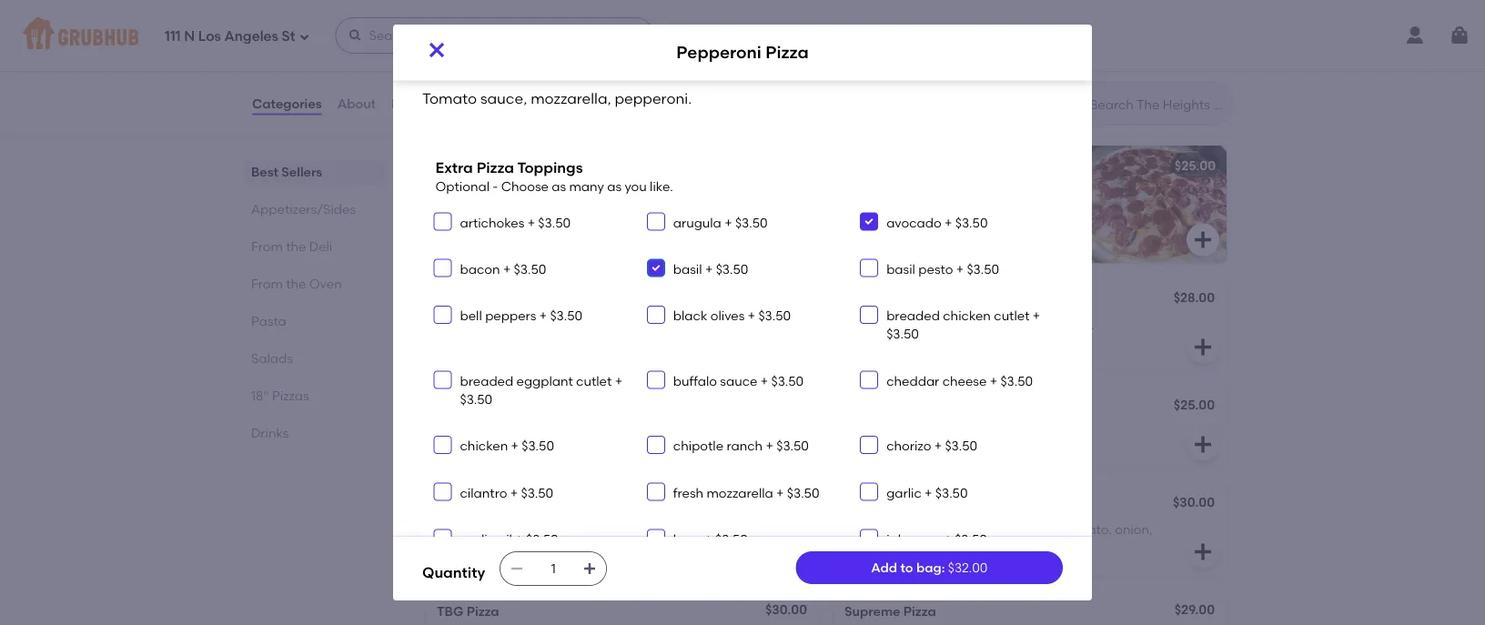 Task type: describe. For each thing, give the bounding box(es) containing it.
eggplant
[[517, 373, 573, 389]]

breaded chicken cutlet + $3.50
[[887, 308, 1040, 342]]

avocado
[[887, 215, 942, 230]]

bell peppers + $3.50
[[460, 308, 583, 323]]

bacon
[[460, 261, 500, 277]]

18" inside tab
[[251, 388, 269, 403]]

$3.50 right 'arugula' on the left
[[735, 215, 768, 230]]

chorizo + $3.50
[[887, 438, 978, 454]]

$3.50 up bell peppers + $3.50
[[514, 261, 546, 277]]

$3.50 up input item quantity number field
[[526, 532, 559, 547]]

sauce
[[720, 373, 758, 389]]

onion,
[[1115, 522, 1153, 537]]

to
[[900, 560, 913, 575]]

pizza for chilango pizza
[[905, 496, 938, 512]]

balsamic
[[531, 7, 588, 23]]

chorizo,
[[1012, 522, 1060, 537]]

chicken inside the breaded chicken cutlet + $3.50
[[943, 308, 991, 323]]

18" pizzas inside tab
[[251, 388, 309, 403]]

margherita
[[845, 291, 915, 307]]

ricotta, garlic, mix of mushrooms, wild baby arugula, truffle oil.
[[437, 522, 708, 556]]

garlic + $3.50
[[887, 485, 968, 500]]

best
[[251, 164, 278, 179]]

+ right ham
[[705, 532, 712, 547]]

tomato down cheddar
[[845, 424, 892, 440]]

about
[[337, 96, 376, 111]]

angeles
[[224, 28, 278, 45]]

+ down the chorizo + $3.50
[[925, 485, 932, 500]]

pizza for pepperoni pizza
[[766, 42, 809, 62]]

basil + $3.50
[[673, 261, 748, 277]]

+ right 'arugula' on the left
[[725, 215, 732, 230]]

sellers
[[281, 164, 322, 179]]

basil pesto + $3.50
[[887, 261, 999, 277]]

tomato sauce, fresh mozzarella, tomato.
[[845, 317, 1094, 333]]

ham + $3.50
[[673, 532, 748, 547]]

$3.50 down the chicken
[[522, 438, 554, 454]]

0 vertical spatial cilantro.
[[624, 424, 674, 440]]

cheese
[[437, 158, 484, 173]]

arugula + $3.50
[[673, 215, 768, 230]]

oil
[[498, 532, 512, 547]]

mushrooms,
[[570, 522, 645, 537]]

0 horizontal spatial fresh
[[673, 485, 704, 500]]

arugula, prosciutto, tomatoes, parmesan and balsamic dressing.
[[437, 0, 646, 23]]

+ inside the breaded chicken cutlet + $3.50
[[1033, 308, 1040, 323]]

$3.50 up jalapeno + $3.50 at the bottom right of page
[[935, 485, 968, 500]]

cheddar
[[887, 373, 939, 389]]

+ right olives
[[748, 308, 755, 323]]

mozzarella, up 'toppings'
[[531, 90, 611, 107]]

salads
[[251, 350, 293, 366]]

1 vertical spatial $25.00
[[1174, 397, 1215, 412]]

sausage,
[[437, 336, 493, 351]]

forager pizza
[[437, 496, 522, 512]]

sauce, up artichokes + $3.50
[[487, 183, 528, 199]]

mozzarella, inside tomato sauce, mozzarella, chorizo, tomato, onion, jalapeno, cilantro.
[[939, 522, 1009, 537]]

mushrooms.
[[1012, 424, 1087, 440]]

supreme
[[845, 603, 900, 619]]

tomato inside tomato sauce, mozzarella, chorizo, tomato, onion, jalapeno, cilantro.
[[845, 522, 892, 537]]

+ down arugula + $3.50
[[705, 261, 713, 277]]

tomato sauce, mozzarella
[[437, 183, 598, 199]]

add to bag: $32.00
[[871, 560, 988, 575]]

ranch,
[[581, 424, 621, 440]]

$3.50 right olives
[[758, 308, 791, 323]]

pizzas inside tab
[[272, 388, 309, 403]]

you
[[625, 179, 647, 194]]

best sellers tab
[[251, 162, 379, 181]]

wild
[[648, 522, 673, 537]]

many
[[569, 179, 604, 194]]

+ right chorizo
[[934, 438, 942, 454]]

buffalo for buffalo chicken pizza
[[437, 399, 482, 414]]

reviews button
[[390, 71, 443, 137]]

+ down chipotle ranch + $3.50
[[776, 485, 784, 500]]

rancher pizza
[[437, 291, 525, 307]]

oven
[[309, 276, 342, 291]]

+ up bag:
[[944, 532, 952, 547]]

from for from the oven
[[251, 276, 283, 291]]

forager
[[437, 496, 486, 512]]

18" pizzas tab
[[251, 386, 379, 405]]

bacon + $3.50
[[460, 261, 546, 277]]

pizza for forager pizza
[[489, 496, 522, 512]]

appetizers/sides
[[251, 201, 356, 217]]

$28.00
[[1174, 290, 1215, 305]]

from the deli tab
[[251, 237, 379, 256]]

1 horizontal spatial tomato sauce, mozzarella, pepperoni.
[[845, 183, 1009, 217]]

+ right cilantro
[[510, 485, 518, 500]]

pizza for extra pizza toppings optional - choose as many as you like.
[[477, 158, 514, 176]]

1 vertical spatial chicken
[[460, 438, 508, 454]]

breaded for breaded eggplant cutlet
[[460, 373, 513, 389]]

mozzarella, inside tomato sauce, mozzarella, pepperoni.
[[939, 183, 1009, 199]]

reviews
[[391, 96, 442, 111]]

artichokes + $3.50
[[460, 215, 571, 230]]

basil for basil
[[673, 261, 702, 277]]

1 as from the left
[[552, 179, 566, 194]]

+ down the chicken
[[511, 438, 519, 454]]

buffalo chicken pizza
[[437, 399, 572, 414]]

$3.50 up mix at the bottom left
[[521, 485, 554, 500]]

chilango
[[845, 496, 902, 512]]

pasta tab
[[251, 311, 379, 330]]

Input item quantity number field
[[533, 552, 574, 585]]

mix
[[529, 522, 551, 537]]

arugula
[[673, 215, 722, 230]]

cilantro + $3.50
[[460, 485, 554, 500]]

tbg pizza
[[437, 603, 499, 619]]

cheddar cheese + $3.50
[[887, 373, 1033, 389]]

jalapeno + $3.50
[[887, 532, 987, 547]]

+ right avocado
[[945, 215, 952, 230]]

pesto
[[919, 261, 953, 277]]

from the deli
[[251, 238, 332, 254]]

1 horizontal spatial pepperoni.
[[845, 202, 912, 217]]

pepperoni,
[[604, 317, 671, 333]]

$3.50 right baby
[[715, 532, 748, 547]]

1 horizontal spatial 18"
[[422, 103, 453, 126]]

ranch
[[727, 438, 763, 454]]

pizza for cheese pizza
[[487, 158, 520, 173]]

tomato sauce, mozzarella, pepperoni, bacon, sausage, onion.
[[437, 317, 718, 351]]

mozzarella, inside tomato sauce, mozzarella, pepperoni, bacon, sausage, onion.
[[531, 317, 601, 333]]

add
[[871, 560, 897, 575]]

of
[[554, 522, 567, 537]]

tomato up avocado
[[845, 183, 892, 199]]

sauce, up cheese pizza
[[480, 90, 527, 107]]

$3.50 left chilango
[[787, 485, 820, 500]]

chicken
[[485, 399, 536, 414]]

from for from the deli
[[251, 238, 283, 254]]

bell
[[460, 308, 482, 323]]

$3.50 inside breaded eggplant cutlet + $3.50
[[460, 392, 493, 407]]

bag:
[[916, 560, 945, 575]]

chorizo
[[887, 438, 931, 454]]

$3.50 right cheese
[[1001, 373, 1033, 389]]

pepperoni pizza image
[[1090, 145, 1227, 264]]

parmesan
[[437, 7, 500, 23]]

$3.50 right peppers
[[550, 308, 583, 323]]

from the oven tab
[[251, 274, 379, 293]]

chipotle
[[673, 438, 724, 454]]

oil.
[[531, 540, 548, 556]]



Task type: locate. For each thing, give the bounding box(es) containing it.
pasta
[[251, 313, 287, 329]]

garlic left oil
[[460, 532, 495, 547]]

garlic for garlic oil
[[460, 532, 495, 547]]

ricotta,
[[437, 522, 485, 537]]

111 n los angeles st
[[165, 28, 295, 45]]

0 horizontal spatial pizzas
[[272, 388, 309, 403]]

artichokes
[[460, 215, 524, 230]]

sauce, down chilango pizza
[[895, 522, 936, 537]]

chicken
[[943, 308, 991, 323], [460, 438, 508, 454]]

cilantro
[[460, 485, 507, 500]]

tomato up jalapeno,
[[845, 522, 892, 537]]

1 horizontal spatial pizzas
[[457, 103, 518, 126]]

1 basil from the left
[[673, 261, 702, 277]]

baby
[[676, 522, 708, 537]]

chicken,
[[527, 424, 578, 440]]

+ right bacon
[[503, 261, 511, 277]]

st
[[282, 28, 295, 45]]

$3.50 right sauce
[[771, 373, 804, 389]]

best sellers
[[251, 164, 322, 179]]

breaded inside the breaded chicken cutlet + $3.50
[[887, 308, 940, 323]]

pepperoni.
[[615, 90, 692, 107], [845, 202, 912, 217]]

18" pizzas
[[422, 103, 518, 126], [251, 388, 309, 403]]

0 horizontal spatial pepperoni.
[[615, 90, 692, 107]]

choose
[[501, 179, 549, 194]]

breaded inside breaded eggplant cutlet + $3.50
[[460, 373, 513, 389]]

as down 'toppings'
[[552, 179, 566, 194]]

extra pizza toppings optional - choose as many as you like.
[[435, 158, 673, 194]]

0 vertical spatial from
[[251, 238, 283, 254]]

1 horizontal spatial breaded
[[887, 308, 940, 323]]

deli
[[309, 238, 332, 254]]

2 as from the left
[[607, 179, 622, 194]]

mozzarella, up avocado + $3.50
[[939, 183, 1009, 199]]

1 vertical spatial pizzas
[[272, 388, 309, 403]]

basil up margherita pizza
[[887, 261, 915, 277]]

+ right sauce
[[761, 373, 768, 389]]

buffalo sauce + $3.50
[[673, 373, 804, 389]]

1 horizontal spatial chicken
[[943, 308, 991, 323]]

olives
[[711, 308, 745, 323]]

+ right peppers
[[539, 308, 547, 323]]

mozzarella
[[531, 183, 598, 199], [707, 485, 773, 500]]

$3.50 down margherita pizza
[[887, 326, 919, 342]]

dressing.
[[591, 7, 646, 23]]

chicken down basil pesto + $3.50
[[943, 308, 991, 323]]

sauce, inside tomato sauce, mozzarella, pepperoni, bacon, sausage, onion.
[[487, 317, 528, 333]]

mozzarella,
[[531, 90, 611, 107], [939, 183, 1009, 199], [531, 317, 601, 333], [972, 317, 1042, 333], [939, 424, 1009, 440], [939, 522, 1009, 537]]

pizza for supreme pizza
[[904, 603, 936, 619]]

cutlet for breaded eggplant cutlet
[[576, 373, 612, 389]]

avocado + $3.50
[[887, 215, 988, 230]]

mozzarella, up onion.
[[531, 317, 601, 333]]

1 vertical spatial cilantro.
[[905, 540, 956, 556]]

from up from the oven
[[251, 238, 283, 254]]

cutlet for breaded chicken cutlet
[[994, 308, 1030, 323]]

+ right oil
[[515, 532, 523, 547]]

$3.50 inside the breaded chicken cutlet + $3.50
[[887, 326, 919, 342]]

n
[[184, 28, 195, 45]]

0 horizontal spatial garlic
[[460, 532, 495, 547]]

search icon image
[[1061, 93, 1083, 115]]

pizzas up cheese pizza
[[457, 103, 518, 126]]

1 horizontal spatial basil
[[887, 261, 915, 277]]

sauce, down cheddar
[[895, 424, 936, 440]]

los
[[198, 28, 221, 45]]

0 horizontal spatial cutlet
[[576, 373, 612, 389]]

jalapeno
[[887, 532, 941, 547]]

cilantro. inside tomato sauce, mozzarella, chorizo, tomato, onion, jalapeno, cilantro.
[[905, 540, 956, 556]]

pepperoni pizza
[[676, 42, 809, 62]]

prosciutto,
[[492, 0, 558, 4]]

18" pizzas down salads
[[251, 388, 309, 403]]

pizza for tbg pizza
[[467, 603, 499, 619]]

tomato sauce, mozzarella, pepperoni. up 'toppings'
[[422, 90, 692, 107]]

the left deli
[[286, 238, 306, 254]]

tomato down extra
[[437, 183, 484, 199]]

the
[[286, 238, 306, 254], [286, 276, 306, 291]]

tomato up sausage,
[[437, 317, 484, 333]]

0 vertical spatial cutlet
[[994, 308, 1030, 323]]

breaded up buffalo chicken pizza
[[460, 373, 513, 389]]

arugula,
[[437, 540, 488, 556]]

sauce,
[[480, 90, 527, 107], [487, 183, 528, 199], [895, 183, 936, 199], [487, 317, 528, 333], [895, 317, 936, 333], [484, 424, 524, 440], [895, 424, 936, 440], [895, 522, 936, 537]]

chicken down buffalo chicken pizza
[[460, 438, 508, 454]]

pizza for margherita pizza
[[918, 291, 950, 307]]

buffalo left the chicken
[[437, 399, 482, 414]]

cutlet left tomato.
[[994, 308, 1030, 323]]

truffle
[[491, 540, 528, 556]]

buffalo
[[673, 373, 717, 389]]

quantity
[[422, 563, 485, 581]]

cilantro. up bag:
[[905, 540, 956, 556]]

tomato,
[[1063, 522, 1112, 537]]

0 horizontal spatial mozzarella
[[531, 183, 598, 199]]

1 vertical spatial from
[[251, 276, 283, 291]]

$3.50 right the ranch
[[776, 438, 809, 454]]

fresh up cheddar cheese + $3.50
[[939, 317, 969, 333]]

0 horizontal spatial basil
[[673, 261, 702, 277]]

$3.50 up basil pesto + $3.50
[[955, 215, 988, 230]]

+ down tomato sauce, mozzarella
[[528, 215, 535, 230]]

fresh mozzarella + $3.50
[[673, 485, 820, 500]]

margherita pizza
[[845, 291, 950, 307]]

basil up black
[[673, 261, 702, 277]]

18" pizzas up cheese pizza
[[422, 103, 518, 126]]

tomato down margherita on the right top of the page
[[845, 317, 892, 333]]

0 horizontal spatial chicken
[[460, 438, 508, 454]]

breaded eggplant cutlet + $3.50
[[460, 373, 622, 407]]

the for oven
[[286, 276, 306, 291]]

arugula,
[[437, 0, 489, 4]]

cutlet inside the breaded chicken cutlet + $3.50
[[994, 308, 1030, 323]]

breaded for breaded chicken cutlet
[[887, 308, 940, 323]]

tbg
[[437, 603, 464, 619]]

about button
[[336, 71, 377, 137]]

fresh
[[939, 317, 969, 333], [673, 485, 704, 500]]

tomato.
[[1045, 317, 1094, 333]]

garlic,
[[488, 522, 526, 537]]

cheese pizza
[[437, 158, 520, 173]]

+ up ranch,
[[615, 373, 622, 389]]

0 vertical spatial garlic
[[887, 485, 922, 500]]

sauce, down buffalo chicken pizza
[[484, 424, 524, 440]]

1 vertical spatial garlic
[[460, 532, 495, 547]]

$32.00
[[948, 560, 988, 575]]

tomato up cheese
[[422, 90, 477, 107]]

Search The Heights Deli and Bottle Shop search field
[[1088, 96, 1228, 113]]

pepperoni. up basil pesto + $3.50
[[845, 202, 912, 217]]

1 vertical spatial fresh
[[673, 485, 704, 500]]

1 horizontal spatial cilantro.
[[905, 540, 956, 556]]

appetizers/sides tab
[[251, 199, 379, 218]]

0 vertical spatial $25.00
[[1175, 158, 1216, 173]]

18" up 'drinks'
[[251, 388, 269, 403]]

drinks
[[251, 425, 289, 440]]

arugula prosciutto salad image
[[683, 0, 819, 65]]

garlic down chorizo
[[887, 485, 922, 500]]

tomato inside tomato sauce, mozzarella, pepperoni, bacon, sausage, onion.
[[437, 317, 484, 333]]

jalapeno,
[[845, 540, 902, 556]]

the for deli
[[286, 238, 306, 254]]

0 vertical spatial pizzas
[[457, 103, 518, 126]]

black
[[673, 308, 707, 323]]

$3.50 down extra pizza toppings optional - choose as many as you like.
[[538, 215, 571, 230]]

mozzarella, left tomato.
[[972, 317, 1042, 333]]

$30.00 for ricotta, garlic, mix of mushrooms, wild baby arugula, truffle oil.
[[765, 494, 807, 510]]

2 the from the top
[[286, 276, 306, 291]]

pizza inside extra pizza toppings optional - choose as many as you like.
[[477, 158, 514, 176]]

cutlet inside breaded eggplant cutlet + $3.50
[[576, 373, 612, 389]]

svg image
[[1449, 25, 1471, 46], [426, 39, 448, 61], [437, 216, 448, 227], [864, 216, 875, 227], [1192, 229, 1214, 251], [437, 263, 448, 274], [864, 263, 875, 274], [437, 309, 448, 320], [651, 374, 661, 385], [864, 374, 875, 385], [784, 434, 806, 456], [1192, 434, 1214, 456], [437, 440, 448, 451], [651, 440, 661, 451], [437, 486, 448, 497], [651, 486, 661, 497], [864, 486, 875, 497], [651, 533, 661, 544], [864, 533, 875, 544], [784, 541, 806, 563], [1192, 541, 1214, 563], [583, 562, 597, 576]]

+ inside breaded eggplant cutlet + $3.50
[[615, 373, 622, 389]]

$3.50 right "pesto"
[[967, 261, 999, 277]]

breaded down margherita pizza
[[887, 308, 940, 323]]

$3.50 right chorizo
[[945, 438, 978, 454]]

main navigation navigation
[[0, 0, 1485, 71]]

mozzarella, up $32.00
[[939, 522, 1009, 537]]

sauce, inside tomato sauce, mozzarella, chorizo, tomato, onion, jalapeno, cilantro.
[[895, 522, 936, 537]]

as
[[552, 179, 566, 194], [607, 179, 622, 194]]

$30.00 for tomato sauce, mozzarella, chorizo, tomato, onion, jalapeno, cilantro.
[[1173, 494, 1215, 510]]

tomato sauce, mozzarella, pepperoni. up "pesto"
[[845, 183, 1009, 217]]

+ right the ranch
[[766, 438, 773, 454]]

salads tab
[[251, 349, 379, 368]]

1 vertical spatial cutlet
[[576, 373, 612, 389]]

svg image
[[348, 28, 363, 43], [784, 31, 806, 53], [299, 31, 310, 42], [651, 216, 661, 227], [651, 263, 661, 274], [651, 309, 661, 320], [864, 309, 875, 320], [1192, 336, 1214, 358], [437, 374, 448, 385], [864, 440, 875, 451], [437, 533, 448, 544], [510, 562, 524, 576]]

0 horizontal spatial tomato sauce, mozzarella, pepperoni.
[[422, 90, 692, 107]]

1 horizontal spatial mozzarella
[[707, 485, 773, 500]]

the left oven at the left top
[[286, 276, 306, 291]]

fresh up baby
[[673, 485, 704, 500]]

0 vertical spatial 18" pizzas
[[422, 103, 518, 126]]

mozzarella, down cheese
[[939, 424, 1009, 440]]

from up pasta
[[251, 276, 283, 291]]

drinks tab
[[251, 423, 379, 442]]

0 vertical spatial pepperoni.
[[615, 90, 692, 107]]

pizza for rancher pizza
[[493, 291, 525, 307]]

basil for basil pesto
[[887, 261, 915, 277]]

1 horizontal spatial cutlet
[[994, 308, 1030, 323]]

1 buffalo from the top
[[437, 399, 482, 414]]

arugula, prosciutto, tomatoes, parmesan and balsamic dressing. button
[[426, 0, 819, 65]]

0 vertical spatial fresh
[[939, 317, 969, 333]]

rancher
[[437, 291, 490, 307]]

buffalo for buffalo sauce, chicken, ranch, cilantro.
[[437, 424, 480, 440]]

1 horizontal spatial fresh
[[939, 317, 969, 333]]

1 vertical spatial the
[[286, 276, 306, 291]]

0 vertical spatial 18"
[[422, 103, 453, 126]]

1 vertical spatial tomato sauce, mozzarella, pepperoni.
[[845, 183, 1009, 217]]

+ left tomato.
[[1033, 308, 1040, 323]]

1 the from the top
[[286, 238, 306, 254]]

cutlet
[[994, 308, 1030, 323], [576, 373, 612, 389]]

chipotle ranch + $3.50
[[673, 438, 809, 454]]

from the oven
[[251, 276, 342, 291]]

2 from from the top
[[251, 276, 283, 291]]

ham
[[673, 532, 702, 547]]

buffalo
[[437, 399, 482, 414], [437, 424, 480, 440]]

pepperoni. down "arugula, prosciutto, tomatoes, parmesan and balsamic dressing." button
[[615, 90, 692, 107]]

cutlet right eggplant
[[576, 373, 612, 389]]

extra
[[435, 158, 473, 176]]

cilantro. right ranch,
[[624, 424, 674, 440]]

$3.50
[[538, 215, 571, 230], [735, 215, 768, 230], [955, 215, 988, 230], [514, 261, 546, 277], [716, 261, 748, 277], [967, 261, 999, 277], [550, 308, 583, 323], [758, 308, 791, 323], [887, 326, 919, 342], [771, 373, 804, 389], [1001, 373, 1033, 389], [460, 392, 493, 407], [522, 438, 554, 454], [776, 438, 809, 454], [945, 438, 978, 454], [521, 485, 554, 500], [787, 485, 820, 500], [935, 485, 968, 500], [526, 532, 559, 547], [715, 532, 748, 547], [955, 532, 987, 547]]

1 horizontal spatial garlic
[[887, 485, 922, 500]]

pizzas down salads
[[272, 388, 309, 403]]

0 horizontal spatial 18" pizzas
[[251, 388, 309, 403]]

garlic for garlic
[[887, 485, 922, 500]]

sauce, inside tomato sauce, mozzarella, pepperoni.
[[895, 183, 936, 199]]

0 horizontal spatial 18"
[[251, 388, 269, 403]]

$3.50 up $32.00
[[955, 532, 987, 547]]

garlic
[[887, 485, 922, 500], [460, 532, 495, 547]]

breaded
[[887, 308, 940, 323], [460, 373, 513, 389]]

sauce, up onion.
[[487, 317, 528, 333]]

sauce, down margherita pizza
[[895, 317, 936, 333]]

1 vertical spatial mozzarella
[[707, 485, 773, 500]]

peppers
[[485, 308, 536, 323]]

0 horizontal spatial breaded
[[460, 373, 513, 389]]

as left you
[[607, 179, 622, 194]]

+ right cheese
[[990, 373, 997, 389]]

1 vertical spatial buffalo
[[437, 424, 480, 440]]

1 from from the top
[[251, 238, 283, 254]]

0 vertical spatial breaded
[[887, 308, 940, 323]]

2 buffalo from the top
[[437, 424, 480, 440]]

mozzarella down chipotle ranch + $3.50
[[707, 485, 773, 500]]

0 vertical spatial mozzarella
[[531, 183, 598, 199]]

sauce, up avocado
[[895, 183, 936, 199]]

black olives + $3.50
[[673, 308, 791, 323]]

1 vertical spatial 18"
[[251, 388, 269, 403]]

1 horizontal spatial 18" pizzas
[[422, 103, 518, 126]]

mozzarella down 'toppings'
[[531, 183, 598, 199]]

$3.50 up chicken + $3.50
[[460, 392, 493, 407]]

0 vertical spatial tomato sauce, mozzarella, pepperoni.
[[422, 90, 692, 107]]

0 vertical spatial chicken
[[943, 308, 991, 323]]

pizza
[[766, 42, 809, 62], [487, 158, 520, 173], [477, 158, 514, 176], [493, 291, 525, 307], [918, 291, 950, 307], [539, 399, 572, 414], [489, 496, 522, 512], [905, 496, 938, 512], [467, 603, 499, 619], [904, 603, 936, 619]]

$25.00
[[1175, 158, 1216, 173], [1174, 397, 1215, 412]]

1 vertical spatial 18" pizzas
[[251, 388, 309, 403]]

svg image inside main navigation navigation
[[1449, 25, 1471, 46]]

0 vertical spatial the
[[286, 238, 306, 254]]

18" up extra
[[422, 103, 453, 126]]

+ right "pesto"
[[956, 261, 964, 277]]

1 vertical spatial pepperoni.
[[845, 202, 912, 217]]

and
[[503, 7, 527, 23]]

$3.50 up black olives + $3.50
[[716, 261, 748, 277]]

2 basil from the left
[[887, 261, 915, 277]]

optional
[[435, 179, 490, 194]]

chicken + $3.50
[[460, 438, 554, 454]]

cheese
[[942, 373, 987, 389]]

buffalo down buffalo chicken pizza
[[437, 424, 480, 440]]

0 horizontal spatial as
[[552, 179, 566, 194]]

0 horizontal spatial cilantro.
[[624, 424, 674, 440]]

tomato
[[422, 90, 477, 107], [437, 183, 484, 199], [845, 183, 892, 199], [437, 317, 484, 333], [845, 317, 892, 333], [845, 424, 892, 440], [845, 522, 892, 537]]

1 horizontal spatial as
[[607, 179, 622, 194]]

0 vertical spatial buffalo
[[437, 399, 482, 414]]

1 vertical spatial breaded
[[460, 373, 513, 389]]



Task type: vqa. For each thing, say whether or not it's contained in the screenshot.
"18"" to the left
yes



